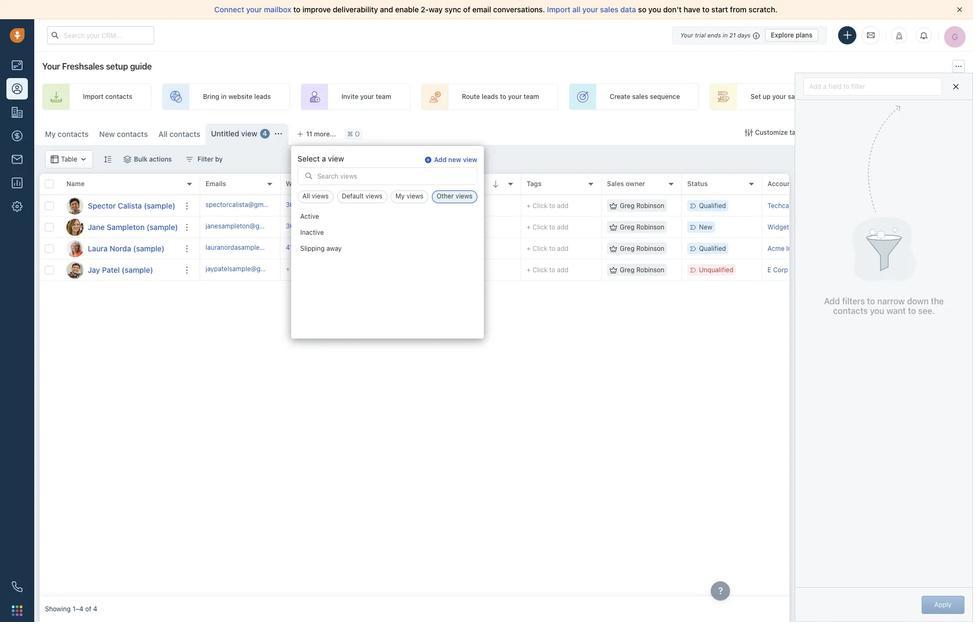 Task type: describe. For each thing, give the bounding box(es) containing it.
qualified for acme inc (sample)
[[700, 245, 727, 253]]

jaypatelsample@gmail.com
[[206, 265, 288, 273]]

jane
[[88, 223, 105, 232]]

start
[[712, 5, 729, 14]]

untitled
[[211, 129, 239, 138]]

add for add deal
[[901, 93, 914, 101]]

filter by button
[[179, 151, 230, 169]]

my for my views
[[396, 193, 405, 201]]

sales
[[607, 180, 624, 188]]

create sales sequence link
[[570, 84, 700, 110]]

techcave (sample)
[[768, 202, 825, 210]]

narrow
[[878, 297, 906, 307]]

(sample) for jane sampleton (sample)
[[147, 223, 178, 232]]

container_wx8msf4aqz5i3rn1 image inside 54 row group
[[610, 245, 618, 253]]

4 inside untitled view 4
[[263, 130, 267, 138]]

jaypatelsample@gmail.com link
[[206, 265, 288, 276]]

Search views search field
[[298, 168, 477, 185]]

add for spectorcalista@gmail.com 3684945781
[[558, 202, 569, 210]]

views for all views
[[312, 193, 329, 201]]

other
[[437, 193, 454, 201]]

spector calista (sample) link
[[88, 201, 175, 211]]

views for default views
[[366, 193, 383, 201]]

lauranordasample@gmail.com
[[206, 244, 297, 252]]

your right invite
[[360, 93, 374, 101]]

container_wx8msf4aqz5i3rn1 image for spectorcalista@gmail.com 3684945781
[[610, 202, 618, 210]]

(sample) for e corp (sample)
[[790, 266, 817, 274]]

filter by
[[198, 155, 223, 163]]

view for add new view
[[463, 156, 478, 164]]

(sample) for acme inc (sample)
[[798, 245, 824, 253]]

jay patel (sample) link
[[88, 265, 153, 276]]

your for your freshsales setup guide
[[42, 62, 60, 71]]

contacts up "filter by" button
[[170, 130, 201, 139]]

away
[[327, 245, 342, 253]]

add for add filters to narrow down the contacts you want to see.
[[825, 297, 841, 307]]

invite your team
[[342, 93, 392, 101]]

press space to select this row. row containing spector calista (sample)
[[40, 196, 200, 217]]

container_wx8msf4aqz5i3rn1 image for janesampleton@gmail.com 3684932360
[[610, 224, 618, 231]]

name
[[66, 180, 85, 188]]

+ add task
[[366, 202, 399, 210]]

spectorcalista@gmail.com 3684945781
[[206, 201, 325, 209]]

calista
[[118, 201, 142, 210]]

press space to select this row. row containing jaypatelsample@gmail.com
[[200, 260, 865, 281]]

and
[[380, 5, 393, 14]]

your right all
[[583, 5, 599, 14]]

bring in website leads
[[203, 93, 271, 101]]

route leads to your team link
[[422, 84, 559, 110]]

explore plans link
[[766, 29, 819, 42]]

add deal
[[901, 93, 929, 101]]

+ for janesampleton@gmail.com
[[527, 223, 531, 231]]

3684932360 link
[[286, 222, 327, 233]]

in inside bring in website leads link
[[221, 93, 227, 101]]

invite
[[342, 93, 359, 101]]

create sales sequence
[[610, 93, 681, 101]]

qualified for techcave (sample)
[[700, 202, 727, 210]]

all
[[573, 5, 581, 14]]

score
[[447, 180, 465, 188]]

email image
[[868, 31, 875, 40]]

click for jaypatelsample@gmail.com + click to add
[[533, 266, 548, 274]]

spectorcalista@gmail.com link
[[206, 200, 285, 212]]

all contacts
[[159, 130, 201, 139]]

showing
[[45, 606, 71, 614]]

import contacts button
[[818, 124, 887, 142]]

want
[[887, 306, 907, 316]]

robinson for e corp (sample)
[[637, 266, 665, 274]]

+ click to add for spectorcalista@gmail.com 3684945781
[[527, 202, 569, 210]]

to inside add a field to filter button
[[844, 82, 850, 90]]

your trial ends in 21 days
[[681, 31, 751, 38]]

scratch.
[[749, 5, 778, 14]]

style_myh0__igzzd8unmi image
[[104, 156, 112, 163]]

data
[[621, 5, 637, 14]]

1 leads from the left
[[254, 93, 271, 101]]

mailbox
[[264, 5, 292, 14]]

widgetz.io (sample)
[[768, 223, 829, 231]]

54 row group
[[200, 196, 865, 281]]

you inside 'add filters to narrow down the contacts you want to see.'
[[871, 306, 885, 316]]

sales inside create sales sequence link
[[633, 93, 649, 101]]

work
[[286, 180, 302, 188]]

widgetz.io (sample) link
[[768, 223, 829, 231]]

days
[[738, 31, 751, 38]]

spectorcalista@gmail.com
[[206, 201, 285, 209]]

your for your trial ends in 21 days
[[681, 31, 694, 38]]

next activity
[[366, 180, 406, 188]]

janesampleton@gmail.com link
[[206, 222, 287, 233]]

1–4
[[73, 606, 83, 614]]

spector calista (sample)
[[88, 201, 175, 210]]

0 horizontal spatial you
[[649, 5, 662, 14]]

4167348672 link
[[286, 243, 325, 255]]

widgetz.io
[[768, 223, 801, 231]]

activity
[[383, 180, 406, 188]]

e
[[768, 266, 772, 274]]

improve
[[303, 5, 331, 14]]

table button
[[45, 151, 93, 169]]

0 horizontal spatial view
[[241, 129, 258, 138]]

add new view
[[434, 156, 478, 164]]

filters
[[843, 297, 866, 307]]

slipping
[[300, 245, 325, 253]]

route
[[462, 93, 480, 101]]

1 vertical spatial 4
[[93, 606, 97, 614]]

e corp (sample) link
[[768, 266, 817, 274]]

website
[[229, 93, 253, 101]]

container_wx8msf4aqz5i3rn1 image for table
[[51, 156, 58, 163]]

name row
[[40, 174, 200, 196]]

active
[[300, 213, 319, 221]]

close image
[[958, 7, 963, 12]]

from
[[731, 5, 747, 14]]

new
[[449, 156, 462, 164]]

greg for e corp (sample)
[[620, 266, 635, 274]]

add for add new view
[[434, 156, 447, 164]]

your right up
[[773, 93, 787, 101]]

import all your sales data link
[[547, 5, 639, 14]]

default views button
[[337, 191, 388, 204]]

2 team from the left
[[524, 93, 540, 101]]

to inside route leads to your team link
[[500, 93, 507, 101]]

sampleton
[[107, 223, 145, 232]]

container_wx8msf4aqz5i3rn1 image for jaypatelsample@gmail.com + click to add
[[610, 266, 618, 274]]

add inside 54 row group
[[372, 202, 384, 210]]

jay patel (sample)
[[88, 265, 153, 275]]

filter
[[198, 155, 214, 163]]

0 horizontal spatial sales
[[601, 5, 619, 14]]

all for all views
[[303, 193, 310, 201]]

janesampleton@gmail.com
[[206, 222, 287, 230]]

spector
[[88, 201, 116, 210]]

views for other views
[[456, 193, 473, 201]]

row group containing spector calista (sample)
[[40, 196, 200, 281]]

greg robinson for techcave (sample)
[[620, 202, 665, 210]]

import contacts link
[[42, 84, 152, 110]]

sync
[[445, 5, 462, 14]]

bulk actions button
[[117, 151, 179, 169]]

⌘
[[347, 130, 353, 138]]

2 cell from the top
[[361, 238, 441, 259]]

default views
[[342, 193, 383, 201]]

press space to select this row. row containing lauranordasample@gmail.com
[[200, 238, 865, 260]]

container_wx8msf4aqz5i3rn1 image for bulk actions
[[124, 156, 131, 163]]

add a field to filter button
[[804, 77, 943, 96]]

set up your sales pipeline link
[[711, 84, 850, 110]]

+ for lauranordasample@gmail.com
[[527, 245, 531, 253]]

way
[[429, 5, 443, 14]]

your right route
[[508, 93, 522, 101]]

3684945781
[[286, 201, 325, 209]]

table
[[790, 129, 806, 137]]

Search your CRM... text field
[[47, 26, 154, 44]]

cell for janesampleton@gmail.com 3684932360
[[361, 217, 441, 238]]

the
[[932, 297, 945, 307]]

don't
[[664, 5, 682, 14]]

tags
[[527, 180, 542, 188]]

import contacts inside import contacts link
[[83, 93, 132, 101]]

phone element
[[6, 577, 28, 598]]

1 horizontal spatial of
[[464, 5, 471, 14]]

down
[[908, 297, 929, 307]]



Task type: vqa. For each thing, say whether or not it's contained in the screenshot.
"Admin"
no



Task type: locate. For each thing, give the bounding box(es) containing it.
0 vertical spatial import contacts
[[83, 93, 132, 101]]

so
[[639, 5, 647, 14]]

import right table
[[833, 129, 853, 137]]

views down score in the left of the page
[[456, 193, 473, 201]]

0 vertical spatial cell
[[361, 217, 441, 238]]

greg robinson for e corp (sample)
[[620, 266, 665, 274]]

qualified down "status"
[[700, 202, 727, 210]]

team
[[376, 93, 392, 101], [524, 93, 540, 101]]

import
[[547, 5, 571, 14], [83, 93, 104, 101], [833, 129, 853, 137]]

1 team from the left
[[376, 93, 392, 101]]

sequence
[[650, 93, 681, 101]]

3 greg robinson from the top
[[620, 245, 665, 253]]

1 greg robinson from the top
[[620, 202, 665, 210]]

add inside 'add filters to narrow down the contacts you want to see.'
[[825, 297, 841, 307]]

invite your team link
[[301, 84, 411, 110]]

guide
[[130, 62, 152, 71]]

views left other
[[407, 193, 424, 201]]

1 horizontal spatial in
[[723, 31, 728, 38]]

0 horizontal spatial 4
[[93, 606, 97, 614]]

my up task
[[396, 193, 405, 201]]

new for new contacts
[[99, 130, 115, 139]]

laura norda (sample)
[[88, 244, 165, 253]]

all views
[[303, 193, 329, 201]]

your freshsales setup guide
[[42, 62, 152, 71]]

+ for jaypatelsample@gmail.com
[[527, 266, 531, 274]]

of right sync
[[464, 5, 471, 14]]

4 greg from the top
[[620, 266, 635, 274]]

your left freshsales on the top
[[42, 62, 60, 71]]

(sample) down the "jane sampleton (sample)" link
[[133, 244, 165, 253]]

a right select
[[322, 154, 326, 163]]

add left new on the top of page
[[434, 156, 447, 164]]

(sample) down techcave (sample)
[[802, 223, 829, 231]]

0 horizontal spatial my
[[45, 130, 56, 139]]

o
[[355, 130, 360, 138]]

(sample) right sampleton
[[147, 223, 178, 232]]

have
[[684, 5, 701, 14]]

name column header
[[61, 174, 200, 196]]

sales inside set up your sales pipeline link
[[789, 93, 805, 101]]

techcave (sample) link
[[768, 202, 825, 210]]

view right untitled
[[241, 129, 258, 138]]

0 vertical spatial your
[[681, 31, 694, 38]]

contacts up table
[[58, 130, 89, 139]]

3 greg from the top
[[620, 245, 635, 253]]

54
[[447, 201, 458, 211]]

0 vertical spatial qualified
[[700, 202, 727, 210]]

1 vertical spatial all
[[303, 193, 310, 201]]

contacts inside button
[[855, 129, 882, 137]]

in right the bring
[[221, 93, 227, 101]]

1 robinson from the top
[[637, 202, 665, 210]]

1 cell from the top
[[361, 217, 441, 238]]

phone image
[[12, 582, 22, 593]]

a for add
[[824, 82, 827, 90]]

all views button
[[298, 191, 334, 204]]

j image for jane sampleton (sample)
[[66, 219, 84, 236]]

click for spectorcalista@gmail.com 3684945781
[[533, 202, 548, 210]]

acme
[[768, 245, 785, 253]]

laura norda (sample) link
[[88, 243, 165, 254]]

0 vertical spatial of
[[464, 5, 471, 14]]

your left mailbox
[[246, 5, 262, 14]]

press space to select this row. row containing laura norda (sample)
[[40, 238, 200, 260]]

(sample) right inc
[[798, 245, 824, 253]]

1 horizontal spatial team
[[524, 93, 540, 101]]

norda
[[110, 244, 131, 253]]

views down the next
[[366, 193, 383, 201]]

(sample) down laura norda (sample) link
[[122, 265, 153, 275]]

0 vertical spatial import
[[547, 5, 571, 14]]

0 horizontal spatial of
[[85, 606, 91, 614]]

add left task
[[372, 202, 384, 210]]

qualified
[[700, 202, 727, 210], [700, 245, 727, 253]]

container_wx8msf4aqz5i3rn1 image for customize table
[[745, 129, 753, 137]]

container_wx8msf4aqz5i3rn1 image
[[745, 129, 753, 137], [51, 156, 58, 163], [80, 156, 87, 163], [124, 156, 131, 163], [610, 245, 618, 253]]

press space to select this row. row containing jay patel (sample)
[[40, 260, 200, 281]]

press space to select this row. row containing jane sampleton (sample)
[[40, 217, 200, 238]]

0 horizontal spatial your
[[42, 62, 60, 71]]

search image
[[305, 173, 313, 180]]

1 horizontal spatial import
[[547, 5, 571, 14]]

trial
[[695, 31, 706, 38]]

⌘ o
[[347, 130, 360, 138]]

view for select a view
[[328, 154, 344, 163]]

views
[[312, 193, 329, 201], [366, 193, 383, 201], [407, 193, 424, 201], [456, 193, 473, 201]]

1 vertical spatial qualified
[[700, 245, 727, 253]]

import contacts down the setup
[[83, 93, 132, 101]]

4 robinson from the top
[[637, 266, 665, 274]]

add up pipeline
[[810, 82, 822, 90]]

your left trial on the right
[[681, 31, 694, 38]]

3 robinson from the top
[[637, 245, 665, 253]]

acme inc (sample) link
[[768, 245, 824, 253]]

0 horizontal spatial import contacts
[[83, 93, 132, 101]]

1 vertical spatial you
[[871, 306, 885, 316]]

my contacts button
[[40, 124, 94, 145], [45, 130, 89, 139]]

1 horizontal spatial view
[[328, 154, 344, 163]]

connect your mailbox to improve deliverability and enable 2-way sync of email conversations. import all your sales data so you don't have to start from scratch.
[[214, 5, 778, 14]]

you left want
[[871, 306, 885, 316]]

1 horizontal spatial all
[[303, 193, 310, 201]]

by
[[215, 155, 223, 163]]

greg
[[620, 202, 635, 210], [620, 223, 635, 231], [620, 245, 635, 253], [620, 266, 635, 274]]

my views button
[[391, 191, 429, 204]]

sales left pipeline
[[789, 93, 805, 101]]

contacts down the setup
[[105, 93, 132, 101]]

up
[[763, 93, 771, 101]]

container_wx8msf4aqz5i3rn1 image
[[275, 130, 282, 138], [186, 156, 193, 163], [610, 202, 618, 210], [610, 224, 618, 231], [610, 266, 618, 274]]

of right 1–4
[[85, 606, 91, 614]]

(sample) right calista
[[144, 201, 175, 210]]

1 vertical spatial of
[[85, 606, 91, 614]]

sales right create
[[633, 93, 649, 101]]

of
[[464, 5, 471, 14], [85, 606, 91, 614]]

contacts down add a field to filter button at the top right
[[855, 129, 882, 137]]

+ click to add for jaypatelsample@gmail.com + click to add
[[527, 266, 569, 274]]

my for my contacts
[[45, 130, 56, 139]]

new up style_myh0__igzzd8unmi icon
[[99, 130, 115, 139]]

2 horizontal spatial sales
[[789, 93, 805, 101]]

1 qualified from the top
[[700, 202, 727, 210]]

greg robinson for widgetz.io (sample)
[[620, 223, 665, 231]]

2 qualified from the top
[[700, 245, 727, 253]]

1 vertical spatial j image
[[66, 262, 84, 279]]

54 grid
[[40, 174, 865, 597]]

your
[[246, 5, 262, 14], [583, 5, 599, 14], [360, 93, 374, 101], [508, 93, 522, 101], [773, 93, 787, 101]]

robinson for techcave (sample)
[[637, 202, 665, 210]]

task
[[386, 202, 399, 210]]

freshsales
[[62, 62, 104, 71]]

contacts inside 'add filters to narrow down the contacts you want to see.'
[[834, 306, 868, 316]]

4 views from the left
[[456, 193, 473, 201]]

emails
[[206, 180, 226, 188]]

view down more...
[[328, 154, 344, 163]]

add left 'filters' on the right of the page
[[825, 297, 841, 307]]

1 vertical spatial cell
[[361, 238, 441, 259]]

2 robinson from the top
[[637, 223, 665, 231]]

3 cell from the top
[[361, 260, 441, 281]]

more...
[[314, 130, 336, 138]]

your
[[681, 31, 694, 38], [42, 62, 60, 71]]

import down your freshsales setup guide
[[83, 93, 104, 101]]

you right 'so'
[[649, 5, 662, 14]]

container_wx8msf4aqz5i3rn1 image inside customize table button
[[745, 129, 753, 137]]

1 vertical spatial import
[[83, 93, 104, 101]]

add deal link
[[861, 84, 948, 110]]

1 greg from the top
[[620, 202, 635, 210]]

to
[[294, 5, 301, 14], [703, 5, 710, 14], [844, 82, 850, 90], [500, 93, 507, 101], [550, 202, 556, 210], [550, 223, 556, 231], [550, 245, 556, 253], [309, 265, 315, 273], [550, 266, 556, 274], [868, 297, 876, 307], [909, 306, 917, 316]]

j image left 'jay'
[[66, 262, 84, 279]]

4 right 1–4
[[93, 606, 97, 614]]

cell
[[361, 217, 441, 238], [361, 238, 441, 259], [361, 260, 441, 281]]

0 vertical spatial a
[[824, 82, 827, 90]]

see.
[[919, 306, 936, 316]]

qualified up unqualified
[[700, 245, 727, 253]]

all up actions
[[159, 130, 168, 139]]

freshworks switcher image
[[12, 606, 22, 617]]

1 horizontal spatial new
[[700, 223, 713, 231]]

techcave
[[768, 202, 797, 210]]

(sample) up widgetz.io (sample)
[[798, 202, 825, 210]]

j image left jane
[[66, 219, 84, 236]]

new contacts button
[[94, 124, 153, 145], [99, 130, 148, 139]]

press space to select this row. row containing janesampleton@gmail.com
[[200, 217, 865, 238]]

1 horizontal spatial leads
[[482, 93, 499, 101]]

4167348672
[[286, 244, 325, 252]]

robinson for acme inc (sample)
[[637, 245, 665, 253]]

all for all contacts
[[159, 130, 168, 139]]

2 horizontal spatial view
[[463, 156, 478, 164]]

views up 3684945781
[[312, 193, 329, 201]]

4 greg robinson from the top
[[620, 266, 665, 274]]

new for new
[[700, 223, 713, 231]]

showing 1–4 of 4
[[45, 606, 97, 614]]

add for janesampleton@gmail.com 3684932360
[[558, 223, 569, 231]]

3684945781 link
[[286, 200, 325, 212]]

2 + click to add from the top
[[527, 223, 569, 231]]

2 horizontal spatial import
[[833, 129, 853, 137]]

(sample) for jay patel (sample)
[[122, 265, 153, 275]]

my up table dropdown button
[[45, 130, 56, 139]]

1 horizontal spatial 4
[[263, 130, 267, 138]]

0 horizontal spatial new
[[99, 130, 115, 139]]

1 horizontal spatial you
[[871, 306, 885, 316]]

import left all
[[547, 5, 571, 14]]

add filters to narrow down the contacts you want to see.
[[825, 297, 945, 316]]

import contacts down filter
[[833, 129, 882, 137]]

+ click to add for janesampleton@gmail.com 3684932360
[[527, 223, 569, 231]]

1 horizontal spatial your
[[681, 31, 694, 38]]

add for jaypatelsample@gmail.com + click to add
[[558, 266, 569, 274]]

1 vertical spatial new
[[700, 223, 713, 231]]

add for add a field to filter
[[810, 82, 822, 90]]

route leads to your team
[[462, 93, 540, 101]]

1 vertical spatial import contacts
[[833, 129, 882, 137]]

laura
[[88, 244, 108, 253]]

container_wx8msf4aqz5i3rn1 image inside bulk actions button
[[124, 156, 131, 163]]

a left field
[[824, 82, 827, 90]]

greg for acme inc (sample)
[[620, 245, 635, 253]]

(sample) for laura norda (sample)
[[133, 244, 165, 253]]

bulk
[[134, 155, 148, 163]]

1 vertical spatial your
[[42, 62, 60, 71]]

s image
[[66, 197, 84, 215]]

new inside 54 row group
[[700, 223, 713, 231]]

4 right untitled view link
[[263, 130, 267, 138]]

0 vertical spatial 4
[[263, 130, 267, 138]]

3 views from the left
[[407, 193, 424, 201]]

select a view
[[298, 154, 344, 163]]

jane sampleton (sample)
[[88, 223, 178, 232]]

robinson for widgetz.io (sample)
[[637, 223, 665, 231]]

leads
[[254, 93, 271, 101], [482, 93, 499, 101]]

deal
[[916, 93, 929, 101]]

1 horizontal spatial my
[[396, 193, 405, 201]]

1 vertical spatial a
[[322, 154, 326, 163]]

import contacts inside import contacts button
[[833, 129, 882, 137]]

1 vertical spatial my
[[396, 193, 405, 201]]

add inside button
[[810, 82, 822, 90]]

(sample) for spector calista (sample)
[[144, 201, 175, 210]]

2-
[[421, 5, 429, 14]]

corp
[[774, 266, 789, 274]]

contacts up bulk
[[117, 130, 148, 139]]

2 views from the left
[[366, 193, 383, 201]]

2 greg robinson from the top
[[620, 223, 665, 231]]

0 horizontal spatial a
[[322, 154, 326, 163]]

11 more... button
[[291, 127, 342, 142]]

row group
[[40, 196, 200, 281]]

view right new on the top of page
[[463, 156, 478, 164]]

in left 21
[[723, 31, 728, 38]]

j image
[[66, 219, 84, 236], [66, 262, 84, 279]]

views for my views
[[407, 193, 424, 201]]

sales left data
[[601, 5, 619, 14]]

0 horizontal spatial leads
[[254, 93, 271, 101]]

my inside button
[[396, 193, 405, 201]]

all up 3684945781
[[303, 193, 310, 201]]

cell for jaypatelsample@gmail.com + click to add
[[361, 260, 441, 281]]

+ for spectorcalista@gmail.com
[[527, 202, 531, 210]]

accounts
[[768, 180, 798, 188]]

2 greg from the top
[[620, 223, 635, 231]]

greg robinson for acme inc (sample)
[[620, 245, 665, 253]]

press space to select this row. row containing 54
[[200, 196, 865, 217]]

11
[[306, 130, 313, 138]]

jay
[[88, 265, 100, 275]]

leads right website
[[254, 93, 271, 101]]

+
[[366, 202, 370, 210], [527, 202, 531, 210], [527, 223, 531, 231], [527, 245, 531, 253], [286, 265, 290, 273], [527, 266, 531, 274]]

1 vertical spatial in
[[221, 93, 227, 101]]

a inside button
[[824, 82, 827, 90]]

slipping away
[[300, 245, 342, 253]]

0 vertical spatial new
[[99, 130, 115, 139]]

(sample) right the corp
[[790, 266, 817, 274]]

l image
[[66, 240, 84, 257]]

jaypatelsample@gmail.com + click to add
[[206, 265, 328, 273]]

1 horizontal spatial sales
[[633, 93, 649, 101]]

container_wx8msf4aqz5i3rn1 image inside "filter by" button
[[186, 156, 193, 163]]

greg for techcave (sample)
[[620, 202, 635, 210]]

greg for widgetz.io (sample)
[[620, 223, 635, 231]]

2 vertical spatial cell
[[361, 260, 441, 281]]

you
[[649, 5, 662, 14], [871, 306, 885, 316]]

2 vertical spatial import
[[833, 129, 853, 137]]

0 vertical spatial my
[[45, 130, 56, 139]]

0 horizontal spatial in
[[221, 93, 227, 101]]

set
[[751, 93, 762, 101]]

2 j image from the top
[[66, 262, 84, 279]]

set up your sales pipeline
[[751, 93, 831, 101]]

j image for jay patel (sample)
[[66, 262, 84, 279]]

3 + click to add from the top
[[527, 245, 569, 253]]

contacts left narrow
[[834, 306, 868, 316]]

my views
[[396, 193, 424, 201]]

0 vertical spatial you
[[649, 5, 662, 14]]

import inside button
[[833, 129, 853, 137]]

0 horizontal spatial team
[[376, 93, 392, 101]]

create
[[610, 93, 631, 101]]

1 j image from the top
[[66, 219, 84, 236]]

add left deal
[[901, 93, 914, 101]]

customize
[[756, 129, 789, 137]]

sales
[[601, 5, 619, 14], [633, 93, 649, 101], [789, 93, 805, 101]]

4 + click to add from the top
[[527, 266, 569, 274]]

21
[[730, 31, 736, 38]]

a for select
[[322, 154, 326, 163]]

1 + click to add from the top
[[527, 202, 569, 210]]

conversations.
[[494, 5, 545, 14]]

0 horizontal spatial import
[[83, 93, 104, 101]]

0 vertical spatial all
[[159, 130, 168, 139]]

click for janesampleton@gmail.com 3684932360
[[533, 223, 548, 231]]

1 horizontal spatial import contacts
[[833, 129, 882, 137]]

new
[[99, 130, 115, 139], [700, 223, 713, 231]]

0 vertical spatial j image
[[66, 219, 84, 236]]

all inside all views button
[[303, 193, 310, 201]]

deliverability
[[333, 5, 378, 14]]

acme inc (sample)
[[768, 245, 824, 253]]

0 vertical spatial in
[[723, 31, 728, 38]]

1 horizontal spatial a
[[824, 82, 827, 90]]

unqualified
[[700, 266, 734, 274]]

view
[[241, 129, 258, 138], [328, 154, 344, 163], [463, 156, 478, 164]]

1 views from the left
[[312, 193, 329, 201]]

press space to select this row. row
[[40, 196, 200, 217], [200, 196, 865, 217], [40, 217, 200, 238], [200, 217, 865, 238], [40, 238, 200, 260], [200, 238, 865, 260], [40, 260, 200, 281], [200, 260, 865, 281]]

0 horizontal spatial all
[[159, 130, 168, 139]]

leads right route
[[482, 93, 499, 101]]

new down "status"
[[700, 223, 713, 231]]

add
[[810, 82, 822, 90], [901, 93, 914, 101], [434, 156, 447, 164], [372, 202, 384, 210], [825, 297, 841, 307]]

2 leads from the left
[[482, 93, 499, 101]]



